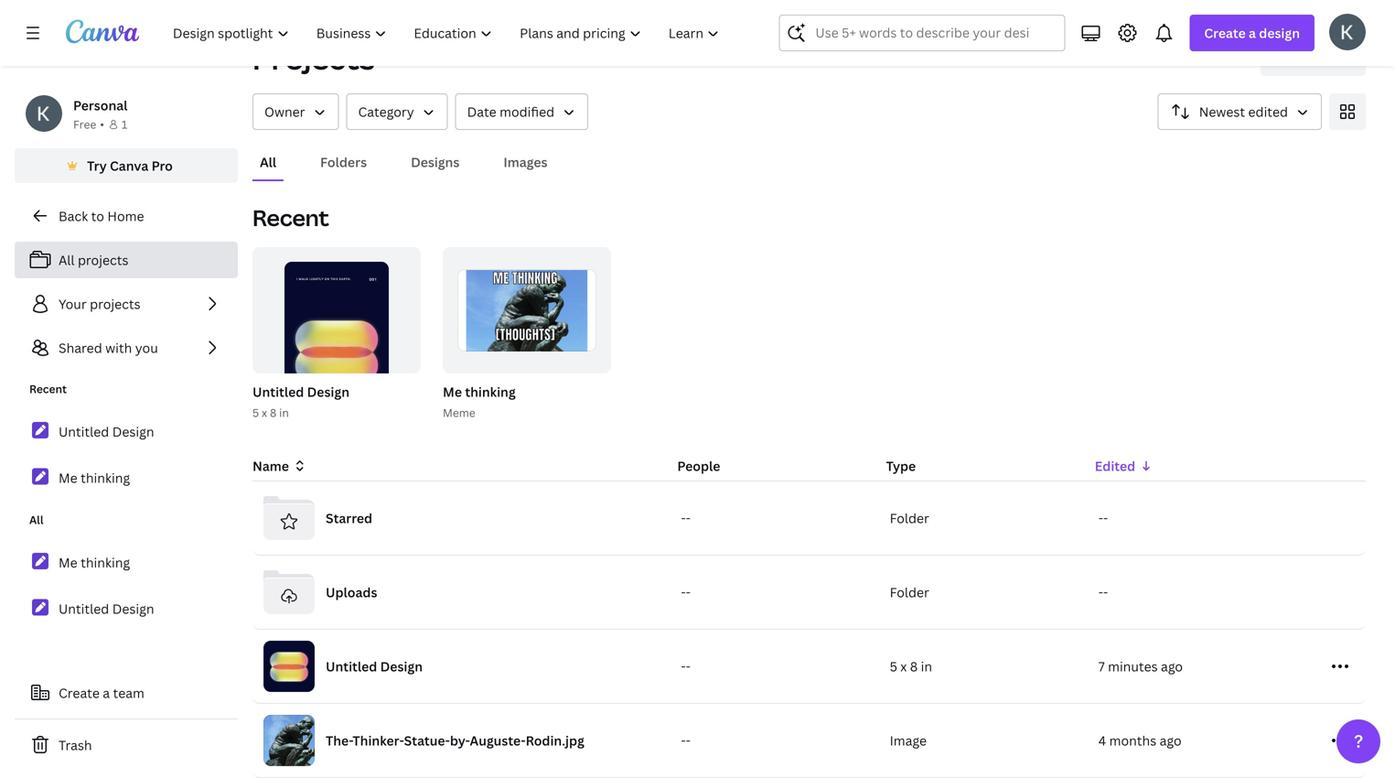 Task type: describe. For each thing, give the bounding box(es) containing it.
all projects
[[59, 251, 129, 269]]

team
[[113, 684, 145, 702]]

design inside untitled design 5 x 8 in
[[307, 383, 350, 400]]

thinking inside me thinking meme
[[465, 383, 516, 400]]

edited
[[1095, 457, 1136, 475]]

of
[[387, 352, 400, 365]]

untitled inside untitled design 5 x 8 in
[[253, 383, 304, 400]]

shared
[[59, 339, 102, 357]]

a for team
[[103, 684, 110, 702]]

0 vertical spatial untitled design
[[59, 423, 154, 440]]

untitled design button
[[253, 381, 350, 404]]

add
[[1298, 49, 1323, 66]]

uploads
[[326, 584, 377, 601]]

name button
[[253, 456, 307, 476]]

folders
[[320, 153, 367, 171]]

create a team
[[59, 684, 145, 702]]

designs button
[[404, 145, 467, 179]]

add new button
[[1261, 39, 1367, 76]]

me thinking for first me thinking link from the bottom
[[59, 554, 130, 571]]

untitled down uploads
[[326, 658, 377, 675]]

create a design
[[1205, 24, 1301, 42]]

folder for starred
[[890, 509, 930, 527]]

me inside me thinking meme
[[443, 383, 462, 400]]

try canva pro
[[87, 157, 173, 174]]

free •
[[73, 117, 104, 132]]

2 me thinking link from the top
[[15, 543, 238, 582]]

statue-
[[404, 732, 450, 749]]

create a team button
[[15, 675, 238, 711]]

images
[[504, 153, 548, 171]]

list containing all projects
[[15, 242, 238, 366]]

type
[[887, 457, 916, 475]]

0 horizontal spatial recent
[[29, 381, 67, 396]]

projects for your projects
[[90, 295, 141, 313]]

shared with you
[[59, 339, 158, 357]]

meme
[[443, 405, 476, 420]]

2
[[403, 352, 409, 365]]

2 vertical spatial me
[[59, 554, 78, 571]]

category
[[358, 103, 414, 120]]

4 months ago
[[1099, 732, 1182, 749]]

you
[[135, 339, 158, 357]]

x inside untitled design 5 x 8 in
[[262, 405, 267, 420]]

2 vertical spatial untitled design
[[326, 658, 423, 675]]

create for create a team
[[59, 684, 100, 702]]

to
[[91, 207, 104, 225]]

designs
[[411, 153, 460, 171]]

all for all button
[[260, 153, 276, 171]]

5 inside untitled design 5 x 8 in
[[253, 405, 259, 420]]

folders button
[[313, 145, 374, 179]]

your projects link
[[15, 286, 238, 322]]

1 vertical spatial x
[[901, 658, 907, 675]]

Sort by button
[[1159, 93, 1323, 130]]

images button
[[496, 145, 555, 179]]

people
[[678, 457, 721, 475]]

image
[[890, 732, 927, 749]]

back to home
[[59, 207, 144, 225]]

your
[[59, 295, 87, 313]]

trash link
[[15, 727, 238, 763]]

Category button
[[346, 93, 448, 130]]

me thinking button
[[443, 381, 516, 404]]

Owner button
[[253, 93, 339, 130]]

newest edited
[[1200, 103, 1289, 120]]

your projects
[[59, 295, 141, 313]]

4
[[1099, 732, 1107, 749]]

untitled up create a team at the left of the page
[[59, 600, 109, 617]]

projects for all projects
[[78, 251, 129, 269]]

2 vertical spatial all
[[29, 512, 43, 527]]

newest
[[1200, 103, 1246, 120]]

1 me thinking link from the top
[[15, 458, 238, 497]]

ago for 7 minutes ago
[[1162, 658, 1184, 675]]

1 for 1 of 2
[[379, 352, 384, 365]]

•
[[100, 117, 104, 132]]

5 x 8 in
[[890, 658, 933, 675]]

starred
[[326, 509, 373, 527]]

7
[[1099, 658, 1105, 675]]

try
[[87, 157, 107, 174]]

edited
[[1249, 103, 1289, 120]]



Task type: vqa. For each thing, say whether or not it's contained in the screenshot.
the business proposals button
no



Task type: locate. For each thing, give the bounding box(es) containing it.
x
[[262, 405, 267, 420], [901, 658, 907, 675]]

--
[[681, 509, 691, 527], [1099, 509, 1109, 527], [681, 584, 691, 601], [1099, 584, 1109, 601], [681, 658, 691, 675], [681, 732, 691, 749]]

date
[[467, 103, 497, 120]]

0 horizontal spatial in
[[279, 405, 289, 420]]

0 vertical spatial me
[[443, 383, 462, 400]]

personal
[[73, 97, 128, 114]]

0 vertical spatial all
[[260, 153, 276, 171]]

new
[[1326, 49, 1352, 66]]

create a design button
[[1190, 15, 1315, 51]]

8 up image
[[910, 658, 918, 675]]

recent down all button
[[253, 203, 329, 232]]

untitled design down shared with you
[[59, 423, 154, 440]]

home
[[107, 207, 144, 225]]

a for design
[[1249, 24, 1257, 42]]

1 vertical spatial create
[[59, 684, 100, 702]]

ago right months
[[1160, 732, 1182, 749]]

1 vertical spatial 8
[[910, 658, 918, 675]]

thinking for first me thinking link from the bottom
[[81, 554, 130, 571]]

untitled design
[[59, 423, 154, 440], [59, 600, 154, 617], [326, 658, 423, 675]]

Search search field
[[816, 16, 1029, 50]]

folder down type on the right bottom
[[890, 509, 930, 527]]

all projects link
[[15, 242, 238, 278]]

0 horizontal spatial 5
[[253, 405, 259, 420]]

date modified
[[467, 103, 555, 120]]

0 vertical spatial 8
[[270, 405, 277, 420]]

0 vertical spatial projects
[[78, 251, 129, 269]]

untitled design up thinker-
[[326, 658, 423, 675]]

owner
[[265, 103, 305, 120]]

1
[[122, 117, 127, 132], [379, 352, 384, 365]]

all
[[260, 153, 276, 171], [59, 251, 75, 269], [29, 512, 43, 527]]

1 list from the top
[[15, 242, 238, 366]]

x up image
[[901, 658, 907, 675]]

0 vertical spatial folder
[[890, 509, 930, 527]]

x down untitled design button
[[262, 405, 267, 420]]

None search field
[[779, 15, 1066, 51]]

0 vertical spatial in
[[279, 405, 289, 420]]

thinking for 1st me thinking link from the top of the page
[[81, 469, 130, 486]]

2 horizontal spatial all
[[260, 153, 276, 171]]

projects down back to home
[[78, 251, 129, 269]]

1 horizontal spatial all
[[59, 251, 75, 269]]

a left team on the bottom of page
[[103, 684, 110, 702]]

5
[[253, 405, 259, 420], [890, 658, 898, 675]]

untitled design up create a team at the left of the page
[[59, 600, 154, 617]]

by-
[[450, 732, 470, 749]]

me
[[443, 383, 462, 400], [59, 469, 78, 486], [59, 554, 78, 571]]

1 vertical spatial list
[[15, 412, 238, 497]]

1 horizontal spatial create
[[1205, 24, 1246, 42]]

a inside button
[[103, 684, 110, 702]]

create left team on the bottom of page
[[59, 684, 100, 702]]

rodin.jpg
[[526, 732, 585, 749]]

1 vertical spatial 5
[[890, 658, 898, 675]]

1 horizontal spatial 8
[[910, 658, 918, 675]]

all button
[[253, 145, 284, 179]]

1 horizontal spatial x
[[901, 658, 907, 675]]

modified
[[500, 103, 555, 120]]

0 vertical spatial a
[[1249, 24, 1257, 42]]

5 up image
[[890, 658, 898, 675]]

all for all projects
[[59, 251, 75, 269]]

thinker-
[[353, 732, 404, 749]]

7 minutes ago
[[1099, 658, 1184, 675]]

0 horizontal spatial 1
[[122, 117, 127, 132]]

recent down shared
[[29, 381, 67, 396]]

name
[[253, 457, 289, 475]]

0 horizontal spatial 8
[[270, 405, 277, 420]]

all inside button
[[260, 153, 276, 171]]

0 vertical spatial me thinking link
[[15, 458, 238, 497]]

8 down untitled design button
[[270, 405, 277, 420]]

folder up 5 x 8 in
[[890, 584, 930, 601]]

1 vertical spatial 1
[[379, 352, 384, 365]]

1 vertical spatial me thinking link
[[15, 543, 238, 582]]

edited button
[[1095, 456, 1290, 476]]

back
[[59, 207, 88, 225]]

me thinking
[[59, 469, 130, 486], [59, 554, 130, 571]]

1 vertical spatial ago
[[1160, 732, 1182, 749]]

back to home link
[[15, 198, 238, 234]]

untitled design link
[[15, 412, 238, 451], [15, 589, 238, 628]]

1 right • at the top of page
[[122, 117, 127, 132]]

1 vertical spatial me
[[59, 469, 78, 486]]

0 horizontal spatial x
[[262, 405, 267, 420]]

create left 'design'
[[1205, 24, 1246, 42]]

2 vertical spatial thinking
[[81, 554, 130, 571]]

create for create a design
[[1205, 24, 1246, 42]]

2 folder from the top
[[890, 584, 930, 601]]

2 vertical spatial list
[[15, 543, 238, 628]]

trash
[[59, 736, 92, 754]]

projects
[[78, 251, 129, 269], [90, 295, 141, 313]]

1 horizontal spatial recent
[[253, 203, 329, 232]]

kendall parks image
[[1330, 14, 1367, 50]]

1 left of
[[379, 352, 384, 365]]

0 vertical spatial x
[[262, 405, 267, 420]]

1 vertical spatial a
[[103, 684, 110, 702]]

0 horizontal spatial a
[[103, 684, 110, 702]]

thinking
[[465, 383, 516, 400], [81, 469, 130, 486], [81, 554, 130, 571]]

ago right minutes
[[1162, 658, 1184, 675]]

1 folder from the top
[[890, 509, 930, 527]]

design
[[307, 383, 350, 400], [112, 423, 154, 440], [112, 600, 154, 617], [380, 658, 423, 675]]

auguste-
[[470, 732, 526, 749]]

1 vertical spatial untitled design link
[[15, 589, 238, 628]]

me thinking for 1st me thinking link from the top of the page
[[59, 469, 130, 486]]

in inside untitled design 5 x 8 in
[[279, 405, 289, 420]]

in down untitled design button
[[279, 405, 289, 420]]

2 list from the top
[[15, 412, 238, 497]]

the-thinker-statue-by-auguste-rodin.jpg
[[326, 732, 585, 749]]

0 vertical spatial create
[[1205, 24, 1246, 42]]

a left 'design'
[[1249, 24, 1257, 42]]

1 horizontal spatial in
[[921, 658, 933, 675]]

list
[[15, 242, 238, 366], [15, 412, 238, 497], [15, 543, 238, 628]]

1 for 1
[[122, 117, 127, 132]]

-
[[681, 509, 686, 527], [686, 509, 691, 527], [1099, 509, 1104, 527], [1104, 509, 1109, 527], [681, 584, 686, 601], [686, 584, 691, 601], [1099, 584, 1104, 601], [1104, 584, 1109, 601], [681, 658, 686, 675], [686, 658, 691, 675], [681, 732, 686, 749], [686, 732, 691, 749]]

pro
[[152, 157, 173, 174]]

0 vertical spatial 5
[[253, 405, 259, 420]]

in
[[279, 405, 289, 420], [921, 658, 933, 675]]

create
[[1205, 24, 1246, 42], [59, 684, 100, 702]]

0 vertical spatial recent
[[253, 203, 329, 232]]

list containing untitled design
[[15, 412, 238, 497]]

0 horizontal spatial create
[[59, 684, 100, 702]]

projects right your on the top left of the page
[[90, 295, 141, 313]]

1 vertical spatial thinking
[[81, 469, 130, 486]]

1 vertical spatial projects
[[90, 295, 141, 313]]

a inside dropdown button
[[1249, 24, 1257, 42]]

1 horizontal spatial a
[[1249, 24, 1257, 42]]

create inside dropdown button
[[1205, 24, 1246, 42]]

recent
[[253, 203, 329, 232], [29, 381, 67, 396]]

all inside list
[[59, 251, 75, 269]]

in up image
[[921, 658, 933, 675]]

untitled design 5 x 8 in
[[253, 383, 350, 420]]

untitled down shared
[[59, 423, 109, 440]]

1 vertical spatial folder
[[890, 584, 930, 601]]

1 vertical spatial all
[[59, 251, 75, 269]]

8 inside untitled design 5 x 8 in
[[270, 405, 277, 420]]

1 horizontal spatial 5
[[890, 658, 898, 675]]

untitled up name button
[[253, 383, 304, 400]]

0 vertical spatial thinking
[[465, 383, 516, 400]]

ago
[[1162, 658, 1184, 675], [1160, 732, 1182, 749]]

0 vertical spatial 1
[[122, 117, 127, 132]]

1 vertical spatial untitled design
[[59, 600, 154, 617]]

Date modified button
[[456, 93, 589, 130]]

0 horizontal spatial all
[[29, 512, 43, 527]]

1 of 2
[[379, 352, 409, 365]]

0 vertical spatial me thinking
[[59, 469, 130, 486]]

1 vertical spatial me thinking
[[59, 554, 130, 571]]

2 untitled design link from the top
[[15, 589, 238, 628]]

shared with you link
[[15, 330, 238, 366]]

add new
[[1298, 49, 1352, 66]]

ago for 4 months ago
[[1160, 732, 1182, 749]]

untitled
[[253, 383, 304, 400], [59, 423, 109, 440], [59, 600, 109, 617], [326, 658, 377, 675]]

create inside button
[[59, 684, 100, 702]]

0 vertical spatial list
[[15, 242, 238, 366]]

untitled design link down shared with you link
[[15, 412, 238, 451]]

me thinking meme
[[443, 383, 516, 420]]

0 vertical spatial ago
[[1162, 658, 1184, 675]]

5 down untitled design button
[[253, 405, 259, 420]]

free
[[73, 117, 96, 132]]

3 list from the top
[[15, 543, 238, 628]]

try canva pro button
[[15, 148, 238, 183]]

2 me thinking from the top
[[59, 554, 130, 571]]

projects
[[253, 38, 375, 78]]

list containing me thinking
[[15, 543, 238, 628]]

1 untitled design link from the top
[[15, 412, 238, 451]]

1 vertical spatial in
[[921, 658, 933, 675]]

the-
[[326, 732, 353, 749]]

top level navigation element
[[161, 15, 735, 51]]

a
[[1249, 24, 1257, 42], [103, 684, 110, 702]]

with
[[105, 339, 132, 357]]

design
[[1260, 24, 1301, 42]]

minutes
[[1109, 658, 1158, 675]]

canva
[[110, 157, 148, 174]]

1 vertical spatial recent
[[29, 381, 67, 396]]

untitled design link up create a team button
[[15, 589, 238, 628]]

1 me thinking from the top
[[59, 469, 130, 486]]

1 horizontal spatial 1
[[379, 352, 384, 365]]

0 vertical spatial untitled design link
[[15, 412, 238, 451]]

months
[[1110, 732, 1157, 749]]

folder for uploads
[[890, 584, 930, 601]]



